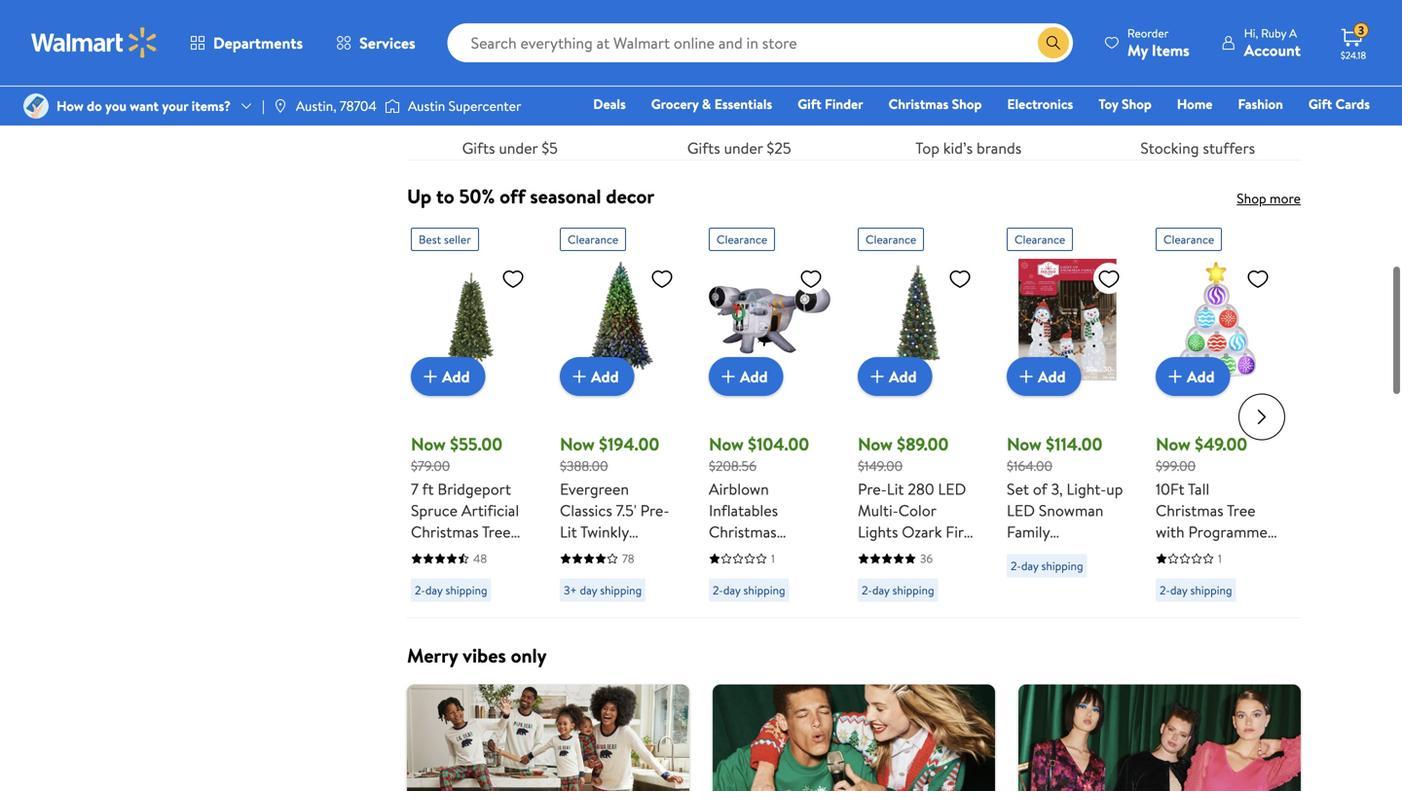 Task type: vqa. For each thing, say whether or not it's contained in the screenshot.
bottom What
no



Task type: locate. For each thing, give the bounding box(es) containing it.
with down 10ft
[[1156, 522, 1185, 543]]

add button for $104.00
[[709, 358, 784, 397]]

78
[[622, 551, 635, 567]]

$164.00
[[1007, 457, 1053, 476]]

ft
[[422, 479, 434, 500]]

pre- down $149.00 on the right of page
[[858, 479, 887, 500]]

light-
[[1067, 479, 1107, 500]]

2-day shipping down mandalorian
[[713, 583, 785, 599]]

artificial inside "now $89.00 $149.00 pre-lit 280 led multi-color lights ozark fir cashmere artificial christmas tree, 7.5 ft, by holiday time"
[[858, 565, 916, 586]]

2 gifts from the left
[[687, 138, 720, 159]]

2 horizontal spatial artificial
[[858, 565, 916, 586]]

holiday down family
[[1007, 565, 1058, 586]]

0 horizontal spatial gifts
[[462, 138, 495, 159]]

2-day shipping up base, at the left bottom of page
[[415, 583, 487, 599]]

0 horizontal spatial under
[[499, 138, 538, 159]]

3 add to cart image from the left
[[866, 365, 889, 389]]

christmas down cashmere
[[858, 586, 926, 607]]

tree, inside "now $89.00 $149.00 pre-lit 280 led multi-color lights ozark fir cashmere artificial christmas tree, 7.5 ft, by holiday time"
[[929, 586, 962, 607]]

4 product group from the left
[[858, 220, 980, 650]]

add up $89.00
[[889, 366, 917, 388]]

shop left more at the right top of the page
[[1237, 189, 1267, 208]]

1 horizontal spatial pre-
[[858, 479, 887, 500]]

add to cart image up $208.56
[[717, 365, 740, 389]]

tree right tall
[[1227, 500, 1256, 522]]

home
[[1177, 94, 1213, 113]]

do
[[87, 96, 102, 115]]

6 product group from the left
[[1156, 220, 1278, 610]]

list
[[395, 0, 1313, 160], [395, 685, 1313, 792]]

twinkly
[[580, 522, 629, 543]]

3 product group from the left
[[709, 220, 831, 610]]

0 horizontal spatial 1
[[771, 551, 775, 567]]

your
[[162, 96, 188, 115]]

10ft tall christmas tree with programmed lights holiday time christmas outdoor decor image
[[1156, 259, 1278, 381]]

under left $25
[[724, 138, 763, 159]]

shipping up controlled
[[600, 583, 642, 599]]

add button up $114.00 on the bottom of page
[[1007, 358, 1082, 397]]

add up $104.00
[[740, 366, 768, 388]]

1 horizontal spatial shop
[[1122, 94, 1152, 113]]

add button up $194.00
[[560, 358, 635, 397]]

shipping down family
[[1042, 558, 1083, 575]]

2 add from the left
[[591, 366, 619, 388]]

stuffers
[[1203, 138, 1255, 159]]

0 horizontal spatial gift
[[798, 94, 822, 113]]

2- for now $89.00
[[862, 583, 872, 599]]

holiday right ft,
[[918, 607, 969, 629]]

with
[[1156, 522, 1185, 543], [411, 543, 440, 565]]

time down snowman
[[1061, 565, 1094, 586]]

gifts for gifts under $5
[[462, 138, 495, 159]]

one debit link
[[1212, 121, 1296, 142]]

now $89.00 $149.00 pre-lit 280 led multi-color lights ozark fir cashmere artificial christmas tree, 7.5 ft, by holiday time
[[858, 433, 969, 650]]

tree, down 78
[[631, 586, 664, 607]]

time inside now $49.00 $99.00 10ft tall christmas tree with programmed lights holiday time christmas outdoor decor
[[1156, 565, 1189, 586]]

merry vibes only
[[407, 642, 547, 670]]

add for $55.00
[[442, 366, 470, 388]]

warm
[[474, 543, 514, 565]]

1 product group from the left
[[411, 220, 533, 650]]

2 horizontal spatial shop
[[1237, 189, 1267, 208]]

lit left twinkly
[[560, 522, 577, 543]]

add button up $89.00
[[858, 358, 933, 397]]

reorder
[[1128, 25, 1169, 41]]

2 horizontal spatial led
[[1007, 500, 1035, 522]]

0 horizontal spatial lit
[[560, 522, 577, 543]]

1 horizontal spatial by
[[898, 607, 914, 629]]

1 horizontal spatial add to cart image
[[1015, 365, 1038, 389]]

0 horizontal spatial  image
[[23, 93, 49, 119]]

product group containing now $89.00
[[858, 220, 980, 650]]

tree, down "36"
[[929, 586, 962, 607]]

now $194.00 $388.00 evergreen classics 7.5' pre- lit twinkly carolina spruce artificial christmas tree, app-controlled rgb led lights
[[560, 433, 670, 650]]

1 horizontal spatial lit
[[887, 479, 904, 500]]

1 vertical spatial &
[[461, 586, 472, 607]]

6 now from the left
[[1156, 433, 1191, 457]]

 image right 78704
[[385, 96, 400, 116]]

add up $49.00
[[1187, 366, 1215, 388]]

lit left 280
[[887, 479, 904, 500]]

1 horizontal spatial artificial
[[560, 565, 618, 586]]

holiday up vibes
[[469, 607, 520, 629]]

clearance for $194.00
[[568, 231, 619, 248]]

decor
[[1218, 586, 1260, 607]]

3,
[[1051, 479, 1063, 500]]

under inside gifts under $25 link
[[724, 138, 763, 159]]

2- for now $104.00
[[713, 583, 723, 599]]

shipping down mandalorian
[[744, 583, 785, 599]]

day right 3+
[[580, 583, 597, 599]]

clearance down seasonal
[[568, 231, 619, 248]]

2-day shipping
[[1011, 558, 1083, 575], [415, 583, 487, 599], [713, 583, 785, 599], [862, 583, 934, 599], [1160, 583, 1232, 599]]

1 under from the left
[[499, 138, 538, 159]]

classics
[[560, 500, 612, 522]]

product group containing now $55.00
[[411, 220, 533, 650]]

under
[[499, 138, 538, 159], [724, 138, 763, 159]]

led
[[938, 479, 966, 500], [1007, 500, 1035, 522], [595, 629, 623, 650]]

lights for $49.00
[[1156, 543, 1196, 565]]

lights up outdoor
[[1156, 543, 1196, 565]]

add up $194.00
[[591, 366, 619, 388]]

2- down mandalorian
[[713, 583, 723, 599]]

 image
[[23, 93, 49, 119], [385, 96, 400, 116], [273, 98, 288, 114]]

gift inside gift cards registry
[[1309, 94, 1333, 113]]

1 horizontal spatial under
[[724, 138, 763, 159]]

time inside "now $89.00 $149.00 pre-lit 280 led multi-color lights ozark fir cashmere artificial christmas tree, 7.5 ft, by holiday time"
[[858, 629, 891, 650]]

add to cart image up $99.00
[[1164, 365, 1187, 389]]

grocery & essentials link
[[643, 93, 781, 114]]

gifts down grocery & essentials
[[687, 138, 720, 159]]

3 clearance from the left
[[866, 231, 917, 248]]

tree, inside now $194.00 $388.00 evergreen classics 7.5' pre- lit twinkly carolina spruce artificial christmas tree, app-controlled rgb led lights
[[631, 586, 664, 607]]

add to cart image up $149.00 on the right of page
[[866, 365, 889, 389]]

artificial up ft,
[[858, 565, 916, 586]]

snowman
[[1039, 500, 1104, 522]]

1 horizontal spatial  image
[[273, 98, 288, 114]]

christmas
[[889, 94, 949, 113], [1156, 500, 1224, 522], [411, 522, 479, 543], [709, 522, 777, 543], [1192, 565, 1260, 586], [560, 586, 628, 607], [858, 586, 926, 607]]

0 horizontal spatial lights
[[627, 629, 667, 650]]

artificial left 78
[[560, 565, 618, 586]]

4 add button from the left
[[858, 358, 933, 397]]

time down hinges
[[411, 629, 444, 650]]

pre- inside now $194.00 $388.00 evergreen classics 7.5' pre- lit twinkly carolina spruce artificial christmas tree, app-controlled rgb led lights
[[640, 500, 670, 522]]

add to favorites list, set of 3, light-up led snowman family decoration, by holiday time image
[[1098, 267, 1121, 291]]

list item
[[395, 685, 701, 792], [701, 685, 1007, 792], [1007, 685, 1313, 792]]

now
[[411, 433, 446, 457], [560, 433, 595, 457], [709, 433, 744, 457], [858, 433, 893, 457], [1007, 433, 1042, 457], [1156, 433, 1191, 457]]

by right base, at the left bottom of page
[[450, 607, 466, 629]]

1 horizontal spatial 1
[[1218, 551, 1222, 567]]

add button for $55.00
[[411, 358, 486, 397]]

add button for $194.00
[[560, 358, 635, 397]]

2-day shipping for now $89.00
[[862, 583, 934, 599]]

1 horizontal spatial tree
[[1227, 500, 1256, 522]]

2 gift from the left
[[1309, 94, 1333, 113]]

add
[[442, 366, 470, 388], [591, 366, 619, 388], [740, 366, 768, 388], [889, 366, 917, 388], [1038, 366, 1066, 388], [1187, 366, 1215, 388]]

2 clearance from the left
[[717, 231, 768, 248]]

clearance up airblown inflatables christmas mandalorian razor crest image
[[717, 231, 768, 248]]

app-
[[560, 607, 593, 629]]

$149.00
[[858, 457, 903, 476]]

clearance up pre-lit 280 led multi-color lights ozark fir cashmere artificial christmas tree, 7.5 ft, by holiday time image
[[866, 231, 917, 248]]

off
[[500, 183, 526, 210]]

add up $114.00 on the bottom of page
[[1038, 366, 1066, 388]]

0 horizontal spatial add to cart image
[[419, 365, 442, 389]]

& right the grocery
[[702, 94, 711, 113]]

product group containing now $49.00
[[1156, 220, 1278, 610]]

base,
[[411, 607, 446, 629]]

now inside now $104.00 $208.56 airblown inflatables christmas mandalorian razor crest
[[709, 433, 744, 457]]

how
[[56, 96, 84, 115]]

add to cart image for now $89.00
[[866, 365, 889, 389]]

0 horizontal spatial led
[[595, 629, 623, 650]]

0 vertical spatial spruce
[[411, 500, 458, 522]]

5 product group from the left
[[1007, 220, 1129, 610]]

1 tree, from the left
[[631, 586, 664, 607]]

day up base, at the left bottom of page
[[425, 583, 443, 599]]

artificial
[[462, 500, 519, 522], [560, 565, 618, 586], [858, 565, 916, 586]]

day for now $55.00
[[425, 583, 443, 599]]

metal
[[490, 565, 529, 586]]

0 horizontal spatial spruce
[[411, 500, 458, 522]]

4 now from the left
[[858, 433, 893, 457]]

gift left "finder"
[[798, 94, 822, 113]]

christmas inside now $194.00 $388.00 evergreen classics 7.5' pre- lit twinkly carolina spruce artificial christmas tree, app-controlled rgb led lights
[[560, 586, 628, 607]]

up
[[1107, 479, 1123, 500]]

seasonal
[[530, 183, 601, 210]]

1 add button from the left
[[411, 358, 486, 397]]

holiday inside "now $89.00 $149.00 pre-lit 280 led multi-color lights ozark fir cashmere artificial christmas tree, 7.5 ft, by holiday time"
[[918, 607, 969, 629]]

& right hinges
[[461, 586, 472, 607]]

now $114.00 $164.00 set of 3, light-up led snowman family decoration, by holiday time
[[1007, 433, 1123, 586]]

 image right |
[[273, 98, 288, 114]]

by inside now $114.00 $164.00 set of 3, light-up led snowman family decoration, by holiday time
[[1090, 543, 1106, 565]]

by
[[1090, 543, 1106, 565], [450, 607, 466, 629], [898, 607, 914, 629]]

1 right razor
[[771, 551, 775, 567]]

outdoor
[[1156, 586, 1214, 607]]

time left decor
[[1156, 565, 1189, 586]]

shop up top kid's brands
[[952, 94, 982, 113]]

1 vertical spatial list
[[395, 685, 1313, 792]]

Search search field
[[448, 23, 1073, 62]]

3 add from the left
[[740, 366, 768, 388]]

 image left how
[[23, 93, 49, 119]]

1 horizontal spatial gifts
[[687, 138, 720, 159]]

artificial inside 'now $55.00 $79.00 7 ft bridgeport spruce artificial christmas tree with 300 warm white led, metal hinges & foldable base, by holiday time'
[[462, 500, 519, 522]]

color
[[899, 500, 936, 522]]

2 horizontal spatial  image
[[385, 96, 400, 116]]

3 list item from the left
[[1007, 685, 1313, 792]]

add button up $104.00
[[709, 358, 784, 397]]

2- down family
[[1011, 558, 1021, 575]]

now up airblown
[[709, 433, 744, 457]]

shipping down "36"
[[893, 583, 934, 599]]

0 horizontal spatial shop
[[952, 94, 982, 113]]

led inside now $194.00 $388.00 evergreen classics 7.5' pre- lit twinkly carolina spruce artificial christmas tree, app-controlled rgb led lights
[[595, 629, 623, 650]]

now up set
[[1007, 433, 1042, 457]]

lights down 3+ day shipping
[[627, 629, 667, 650]]

day up ft,
[[872, 583, 890, 599]]

christmas down carolina
[[560, 586, 628, 607]]

now up evergreen
[[560, 433, 595, 457]]

lights for $89.00
[[858, 522, 898, 543]]

holiday inside now $49.00 $99.00 10ft tall christmas tree with programmed lights holiday time christmas outdoor decor
[[1200, 543, 1251, 565]]

add to cart image
[[568, 365, 591, 389], [717, 365, 740, 389], [866, 365, 889, 389], [1164, 365, 1187, 389]]

280
[[908, 479, 934, 500]]

&
[[702, 94, 711, 113], [461, 586, 472, 607]]

add to favorites list, 7 ft bridgeport spruce artificial christmas tree with 300 warm white led, metal hinges & foldable base, by holiday time image
[[502, 267, 525, 291]]

christmas inside 'now $55.00 $79.00 7 ft bridgeport spruce artificial christmas tree with 300 warm white led, metal hinges & foldable base, by holiday time'
[[411, 522, 479, 543]]

add up $55.00
[[442, 366, 470, 388]]

rgb
[[560, 629, 591, 650]]

2- left decor
[[1160, 583, 1170, 599]]

clearance up set of 3, light-up led snowman family decoration, by holiday time image
[[1015, 231, 1066, 248]]

services button
[[320, 19, 432, 66]]

$104.00
[[748, 433, 809, 457]]

2 tree, from the left
[[929, 586, 962, 607]]

3 now from the left
[[709, 433, 744, 457]]

led right 280
[[938, 479, 966, 500]]

time
[[1061, 565, 1094, 586], [1156, 565, 1189, 586], [411, 629, 444, 650], [858, 629, 891, 650]]

0 horizontal spatial &
[[461, 586, 472, 607]]

2 list from the top
[[395, 685, 1313, 792]]

2- up 7.5
[[862, 583, 872, 599]]

add to favorites list, pre-lit 280 led multi-color lights ozark fir cashmere artificial christmas tree, 7.5 ft, by holiday time image
[[949, 267, 972, 291]]

1 add to cart image from the left
[[419, 365, 442, 389]]

2-day shipping down family
[[1011, 558, 1083, 575]]

now left $89.00
[[858, 433, 893, 457]]

2 add button from the left
[[560, 358, 635, 397]]

add to cart image up $388.00
[[568, 365, 591, 389]]

1 horizontal spatial lights
[[858, 522, 898, 543]]

1 add to cart image from the left
[[568, 365, 591, 389]]

time inside now $114.00 $164.00 set of 3, light-up led snowman family decoration, by holiday time
[[1061, 565, 1094, 586]]

stocking
[[1141, 138, 1199, 159]]

set of 3, light-up led snowman family decoration, by holiday time image
[[1007, 259, 1129, 381]]

best seller
[[419, 231, 471, 248]]

4 add from the left
[[889, 366, 917, 388]]

0 vertical spatial lit
[[887, 479, 904, 500]]

pre- right 7.5'
[[640, 500, 670, 522]]

1 gifts from the left
[[462, 138, 495, 159]]

christmas down airblown
[[709, 522, 777, 543]]

add to cart image
[[419, 365, 442, 389], [1015, 365, 1038, 389]]

shop right toy
[[1122, 94, 1152, 113]]

& inside "link"
[[702, 94, 711, 113]]

1 horizontal spatial spruce
[[620, 543, 666, 565]]

0 horizontal spatial with
[[411, 543, 440, 565]]

1 horizontal spatial tree,
[[929, 586, 962, 607]]

2 horizontal spatial lights
[[1156, 543, 1196, 565]]

gifts down supercenter at the top of the page
[[462, 138, 495, 159]]

2 product group from the left
[[560, 220, 682, 650]]

1 clearance from the left
[[568, 231, 619, 248]]

by inside 'now $55.00 $79.00 7 ft bridgeport spruce artificial christmas tree with 300 warm white led, metal hinges & foldable base, by holiday time'
[[450, 607, 466, 629]]

2 add to cart image from the left
[[717, 365, 740, 389]]

set
[[1007, 479, 1029, 500]]

austin,
[[296, 96, 336, 115]]

pre-lit 280 led multi-color lights ozark fir cashmere artificial christmas tree, 7.5 ft, by holiday time image
[[858, 259, 980, 381]]

austin supercenter
[[408, 96, 521, 115]]

hi,
[[1244, 25, 1259, 41]]

shipping for now $194.00
[[600, 583, 642, 599]]

1 horizontal spatial led
[[938, 479, 966, 500]]

1 add from the left
[[442, 366, 470, 388]]

list containing gifts under $5
[[395, 0, 1313, 160]]

gifts under $5
[[462, 138, 558, 159]]

day left decor
[[1170, 583, 1188, 599]]

1 horizontal spatial &
[[702, 94, 711, 113]]

0 horizontal spatial by
[[450, 607, 466, 629]]

2 add to cart image from the left
[[1015, 365, 1038, 389]]

1 now from the left
[[411, 433, 446, 457]]

gift for cards
[[1309, 94, 1333, 113]]

0 vertical spatial list
[[395, 0, 1313, 160]]

up
[[407, 183, 432, 210]]

1 gift from the left
[[798, 94, 822, 113]]

tree inside now $49.00 $99.00 10ft tall christmas tree with programmed lights holiday time christmas outdoor decor
[[1227, 500, 1256, 522]]

add to cart image up $164.00
[[1015, 365, 1038, 389]]

1 vertical spatial lit
[[560, 522, 577, 543]]

add button up $55.00
[[411, 358, 486, 397]]

tree up 48
[[482, 522, 511, 543]]

1 vertical spatial spruce
[[620, 543, 666, 565]]

toy shop
[[1099, 94, 1152, 113]]

0 vertical spatial &
[[702, 94, 711, 113]]

1 down programmed at the right of the page
[[1218, 551, 1222, 567]]

now inside 'now $55.00 $79.00 7 ft bridgeport spruce artificial christmas tree with 300 warm white led, metal hinges & foldable base, by holiday time'
[[411, 433, 446, 457]]

toy
[[1099, 94, 1119, 113]]

5 now from the left
[[1007, 433, 1042, 457]]

clearance up 10ft tall christmas tree with programmed lights holiday time christmas outdoor decor "image"
[[1164, 231, 1215, 248]]

now inside now $194.00 $388.00 evergreen classics 7.5' pre- lit twinkly carolina spruce artificial christmas tree, app-controlled rgb led lights
[[560, 433, 595, 457]]

now inside "now $89.00 $149.00 pre-lit 280 led multi-color lights ozark fir cashmere artificial christmas tree, 7.5 ft, by holiday time"
[[858, 433, 893, 457]]

1 list from the top
[[395, 0, 1313, 160]]

1 horizontal spatial gift
[[1309, 94, 1333, 113]]

artificial inside now $194.00 $388.00 evergreen classics 7.5' pre- lit twinkly carolina spruce artificial christmas tree, app-controlled rgb led lights
[[560, 565, 618, 586]]

fashion link
[[1229, 93, 1292, 114]]

add for $104.00
[[740, 366, 768, 388]]

now for now $104.00
[[709, 433, 744, 457]]

add to cart image up $79.00
[[419, 365, 442, 389]]

led left 3,
[[1007, 500, 1035, 522]]

christmas down $99.00
[[1156, 500, 1224, 522]]

grocery & essentials
[[651, 94, 772, 113]]

now up ft
[[411, 433, 446, 457]]

2 now from the left
[[560, 433, 595, 457]]

time down cashmere
[[858, 629, 891, 650]]

led right rgb
[[595, 629, 623, 650]]

shipping
[[1042, 558, 1083, 575], [446, 583, 487, 599], [600, 583, 642, 599], [744, 583, 785, 599], [893, 583, 934, 599], [1191, 583, 1232, 599]]

lights inside now $49.00 $99.00 10ft tall christmas tree with programmed lights holiday time christmas outdoor decor
[[1156, 543, 1196, 565]]

lights left ozark
[[858, 522, 898, 543]]

add button up $49.00
[[1156, 358, 1231, 397]]

stocking stuffers
[[1141, 138, 1255, 159]]

product group
[[411, 220, 533, 650], [560, 220, 682, 650], [709, 220, 831, 610], [858, 220, 980, 650], [1007, 220, 1129, 610], [1156, 220, 1278, 610]]

2 horizontal spatial by
[[1090, 543, 1106, 565]]

now up 10ft
[[1156, 433, 1191, 457]]

$55.00
[[450, 433, 503, 457]]

2- up base, at the left bottom of page
[[415, 583, 425, 599]]

shipping down 48
[[446, 583, 487, 599]]

by right ft,
[[898, 607, 914, 629]]

want
[[130, 96, 159, 115]]

brands
[[977, 138, 1022, 159]]

shop for christmas shop
[[952, 94, 982, 113]]

add to cart image for now $55.00
[[419, 365, 442, 389]]

spruce down $79.00
[[411, 500, 458, 522]]

2 under from the left
[[724, 138, 763, 159]]

holiday inside 'now $55.00 $79.00 7 ft bridgeport spruce artificial christmas tree with 300 warm white led, metal hinges & foldable base, by holiday time'
[[469, 607, 520, 629]]

1 list item from the left
[[395, 685, 701, 792]]

under inside gifts under $5 link
[[499, 138, 538, 159]]

white
[[411, 565, 451, 586]]

50%
[[459, 183, 495, 210]]

pre- inside "now $89.00 $149.00 pre-lit 280 led multi-color lights ozark fir cashmere artificial christmas tree, 7.5 ft, by holiday time"
[[858, 479, 887, 500]]

top kid's brands link
[[866, 0, 1072, 160]]

gift
[[798, 94, 822, 113], [1309, 94, 1333, 113]]

0 horizontal spatial pre-
[[640, 500, 670, 522]]

spruce down 7.5'
[[620, 543, 666, 565]]

gift cards registry
[[1146, 94, 1370, 141]]

lights inside "now $89.00 $149.00 pre-lit 280 led multi-color lights ozark fir cashmere artificial christmas tree, 7.5 ft, by holiday time"
[[858, 522, 898, 543]]

toy shop link
[[1090, 93, 1161, 114]]

0 horizontal spatial tree
[[482, 522, 511, 543]]

gift finder
[[798, 94, 863, 113]]

0 horizontal spatial tree,
[[631, 586, 664, 607]]

1 horizontal spatial with
[[1156, 522, 1185, 543]]

christmas up 48
[[411, 522, 479, 543]]

holiday up decor
[[1200, 543, 1251, 565]]

3 add button from the left
[[709, 358, 784, 397]]

add button for $89.00
[[858, 358, 933, 397]]

$114.00
[[1046, 433, 1103, 457]]

0 horizontal spatial artificial
[[462, 500, 519, 522]]

christmas inside now $104.00 $208.56 airblown inflatables christmas mandalorian razor crest
[[709, 522, 777, 543]]

artificial up the warm
[[462, 500, 519, 522]]

led inside "now $89.00 $149.00 pre-lit 280 led multi-color lights ozark fir cashmere artificial christmas tree, 7.5 ft, by holiday time"
[[938, 479, 966, 500]]

gift for finder
[[798, 94, 822, 113]]

add button
[[411, 358, 486, 397], [560, 358, 635, 397], [709, 358, 784, 397], [858, 358, 933, 397], [1007, 358, 1082, 397], [1156, 358, 1231, 397]]

2-day shipping for now $104.00
[[713, 583, 785, 599]]

under left $5
[[499, 138, 538, 159]]



Task type: describe. For each thing, give the bounding box(es) containing it.
7 ft bridgeport spruce artificial christmas tree with 300 warm white led, metal hinges & foldable base, by holiday time image
[[411, 259, 533, 381]]

walmart+
[[1312, 122, 1370, 141]]

deals
[[593, 94, 626, 113]]

now for now $89.00
[[858, 433, 893, 457]]

2-day shipping for now $55.00
[[415, 583, 487, 599]]

departments
[[213, 32, 303, 54]]

with inside 'now $55.00 $79.00 7 ft bridgeport spruce artificial christmas tree with 300 warm white led, metal hinges & foldable base, by holiday time'
[[411, 543, 440, 565]]

kid's
[[943, 138, 973, 159]]

add to favorites list, evergreen classics 7.5' pre-lit twinkly carolina spruce artificial christmas tree, app-controlled rgb led lights image
[[651, 267, 674, 291]]

christmas down programmed at the right of the page
[[1192, 565, 1260, 586]]

with inside now $49.00 $99.00 10ft tall christmas tree with programmed lights holiday time christmas outdoor decor
[[1156, 522, 1185, 543]]

crest
[[751, 565, 788, 586]]

product group containing now $114.00
[[1007, 220, 1129, 610]]

add to cart image for now $104.00
[[717, 365, 740, 389]]

Walmart Site-Wide search field
[[448, 23, 1073, 62]]

5 clearance from the left
[[1164, 231, 1215, 248]]

inflatables
[[709, 500, 778, 522]]

add to cart image for now $194.00
[[568, 365, 591, 389]]

$24.18
[[1341, 49, 1366, 62]]

decor
[[606, 183, 655, 210]]

day for now $89.00
[[872, 583, 890, 599]]

austin
[[408, 96, 445, 115]]

supercenter
[[449, 96, 521, 115]]

austin, 78704
[[296, 96, 377, 115]]

airblown
[[709, 479, 769, 500]]

day down family
[[1021, 558, 1039, 575]]

home link
[[1168, 93, 1222, 114]]

now for now $55.00
[[411, 433, 446, 457]]

top
[[916, 138, 940, 159]]

clearance for $104.00
[[717, 231, 768, 248]]

reorder my items
[[1128, 25, 1190, 61]]

walmart image
[[31, 27, 158, 58]]

5 add button from the left
[[1007, 358, 1082, 397]]

up to 50% off seasonal decor
[[407, 183, 655, 210]]

now $49.00 $99.00 10ft tall christmas tree with programmed lights holiday time christmas outdoor decor
[[1156, 433, 1276, 607]]

2- for now $55.00
[[415, 583, 425, 599]]

top kid's brands
[[916, 138, 1022, 159]]

add to cart image for now $114.00
[[1015, 365, 1038, 389]]

fashion
[[1238, 94, 1283, 113]]

now inside now $114.00 $164.00 set of 3, light-up led snowman family decoration, by holiday time
[[1007, 433, 1042, 457]]

evergreen classics 7.5' pre-lit twinkly carolina spruce artificial christmas tree, app-controlled rgb led lights image
[[560, 259, 682, 381]]

add for $194.00
[[591, 366, 619, 388]]

electronics link
[[999, 93, 1082, 114]]

gift cards link
[[1300, 93, 1379, 114]]

ozark
[[902, 522, 942, 543]]

$208.56
[[709, 457, 757, 476]]

$79.00
[[411, 457, 450, 476]]

& inside 'now $55.00 $79.00 7 ft bridgeport spruce artificial christmas tree with 300 warm white led, metal hinges & foldable base, by holiday time'
[[461, 586, 472, 607]]

$25
[[767, 138, 791, 159]]

$5
[[542, 138, 558, 159]]

airblown inflatables christmas mandalorian razor crest image
[[709, 259, 831, 381]]

search icon image
[[1046, 35, 1061, 51]]

lights inside now $194.00 $388.00 evergreen classics 7.5' pre- lit twinkly carolina spruce artificial christmas tree, app-controlled rgb led lights
[[627, 629, 667, 650]]

foldable
[[475, 586, 533, 607]]

vibes
[[463, 642, 506, 670]]

 image for how do you want your items?
[[23, 93, 49, 119]]

7.5
[[858, 607, 876, 629]]

7
[[411, 479, 419, 500]]

4 add to cart image from the left
[[1164, 365, 1187, 389]]

registry link
[[1137, 121, 1204, 142]]

under for $25
[[724, 138, 763, 159]]

add to favorites list, 10ft tall christmas tree with programmed lights holiday time christmas outdoor decor image
[[1247, 267, 1270, 291]]

$99.00
[[1156, 457, 1196, 476]]

tree inside 'now $55.00 $79.00 7 ft bridgeport spruce artificial christmas tree with 300 warm white led, metal hinges & foldable base, by holiday time'
[[482, 522, 511, 543]]

mandalorian
[[709, 543, 792, 565]]

decoration,
[[1007, 543, 1087, 565]]

spruce inside now $194.00 $388.00 evergreen classics 7.5' pre- lit twinkly carolina spruce artificial christmas tree, app-controlled rgb led lights
[[620, 543, 666, 565]]

christmas shop
[[889, 94, 982, 113]]

gifts under $25 link
[[636, 0, 842, 160]]

lit inside now $194.00 $388.00 evergreen classics 7.5' pre- lit twinkly carolina spruce artificial christmas tree, app-controlled rgb led lights
[[560, 522, 577, 543]]

under for $5
[[499, 138, 538, 159]]

10ft
[[1156, 479, 1185, 500]]

led inside now $114.00 $164.00 set of 3, light-up led snowman family decoration, by holiday time
[[1007, 500, 1035, 522]]

3+
[[564, 583, 577, 599]]

electronics
[[1007, 94, 1074, 113]]

by inside "now $89.00 $149.00 pre-lit 280 led multi-color lights ozark fir cashmere artificial christmas tree, 7.5 ft, by holiday time"
[[898, 607, 914, 629]]

programmed
[[1189, 522, 1276, 543]]

 image for austin, 78704
[[273, 98, 288, 114]]

product group containing now $194.00
[[560, 220, 682, 650]]

account
[[1244, 39, 1301, 61]]

next slide for product carousel list image
[[1239, 394, 1286, 441]]

walmart+ link
[[1303, 121, 1379, 142]]

carolina
[[560, 543, 616, 565]]

controlled
[[593, 607, 666, 629]]

shop more link
[[1237, 189, 1301, 208]]

gifts for gifts under $25
[[687, 138, 720, 159]]

300
[[444, 543, 471, 565]]

$89.00
[[897, 433, 949, 457]]

shop for toy shop
[[1122, 94, 1152, 113]]

2 list item from the left
[[701, 685, 1007, 792]]

items?
[[192, 96, 231, 115]]

more
[[1270, 189, 1301, 208]]

product group containing now $104.00
[[709, 220, 831, 610]]

hinges
[[411, 586, 458, 607]]

hi, ruby a account
[[1244, 25, 1301, 61]]

time inside 'now $55.00 $79.00 7 ft bridgeport spruce artificial christmas tree with 300 warm white led, metal hinges & foldable base, by holiday time'
[[411, 629, 444, 650]]

you
[[105, 96, 127, 115]]

4 clearance from the left
[[1015, 231, 1066, 248]]

christmas inside "now $89.00 $149.00 pre-lit 280 led multi-color lights ozark fir cashmere artificial christmas tree, 7.5 ft, by holiday time"
[[858, 586, 926, 607]]

items
[[1152, 39, 1190, 61]]

of
[[1033, 479, 1048, 500]]

1 1 from the left
[[771, 551, 775, 567]]

family
[[1007, 522, 1050, 543]]

now for now $194.00
[[560, 433, 595, 457]]

gift finder link
[[789, 93, 872, 114]]

clearance for $89.00
[[866, 231, 917, 248]]

debit
[[1253, 122, 1287, 141]]

3
[[1358, 22, 1365, 39]]

day for now $194.00
[[580, 583, 597, 599]]

christmas shop link
[[880, 93, 991, 114]]

cashmere
[[858, 543, 926, 565]]

5 add from the left
[[1038, 366, 1066, 388]]

now inside now $49.00 $99.00 10ft tall christmas tree with programmed lights holiday time christmas outdoor decor
[[1156, 433, 1191, 457]]

6 add button from the left
[[1156, 358, 1231, 397]]

now $104.00 $208.56 airblown inflatables christmas mandalorian razor crest
[[709, 433, 809, 586]]

spruce inside 'now $55.00 $79.00 7 ft bridgeport spruce artificial christmas tree with 300 warm white led, metal hinges & foldable base, by holiday time'
[[411, 500, 458, 522]]

add for $89.00
[[889, 366, 917, 388]]

shipping for now $55.00
[[446, 583, 487, 599]]

shop more
[[1237, 189, 1301, 208]]

lit inside "now $89.00 $149.00 pre-lit 280 led multi-color lights ozark fir cashmere artificial christmas tree, 7.5 ft, by holiday time"
[[887, 479, 904, 500]]

48
[[473, 551, 487, 567]]

shipping for now $104.00
[[744, 583, 785, 599]]

add to favorites list, airblown inflatables christmas mandalorian razor crest image
[[800, 267, 823, 291]]

led,
[[455, 565, 486, 586]]

merry
[[407, 642, 458, 670]]

fir
[[946, 522, 964, 543]]

shipping down programmed at the right of the page
[[1191, 583, 1232, 599]]

gifts under $5 link
[[407, 0, 613, 160]]

2 1 from the left
[[1218, 551, 1222, 567]]

holiday inside now $114.00 $164.00 set of 3, light-up led snowman family decoration, by holiday time
[[1007, 565, 1058, 586]]

$49.00
[[1195, 433, 1248, 457]]

christmas up top
[[889, 94, 949, 113]]

7.5'
[[616, 500, 637, 522]]

bridgeport
[[438, 479, 511, 500]]

 image for austin supercenter
[[385, 96, 400, 116]]

2-day shipping down programmed at the right of the page
[[1160, 583, 1232, 599]]

shipping for now $89.00
[[893, 583, 934, 599]]

78704
[[340, 96, 377, 115]]

stocking stuffers link
[[1095, 0, 1301, 160]]

6 add from the left
[[1187, 366, 1215, 388]]

one
[[1221, 122, 1250, 141]]

only
[[511, 642, 547, 670]]

day for now $104.00
[[723, 583, 741, 599]]



